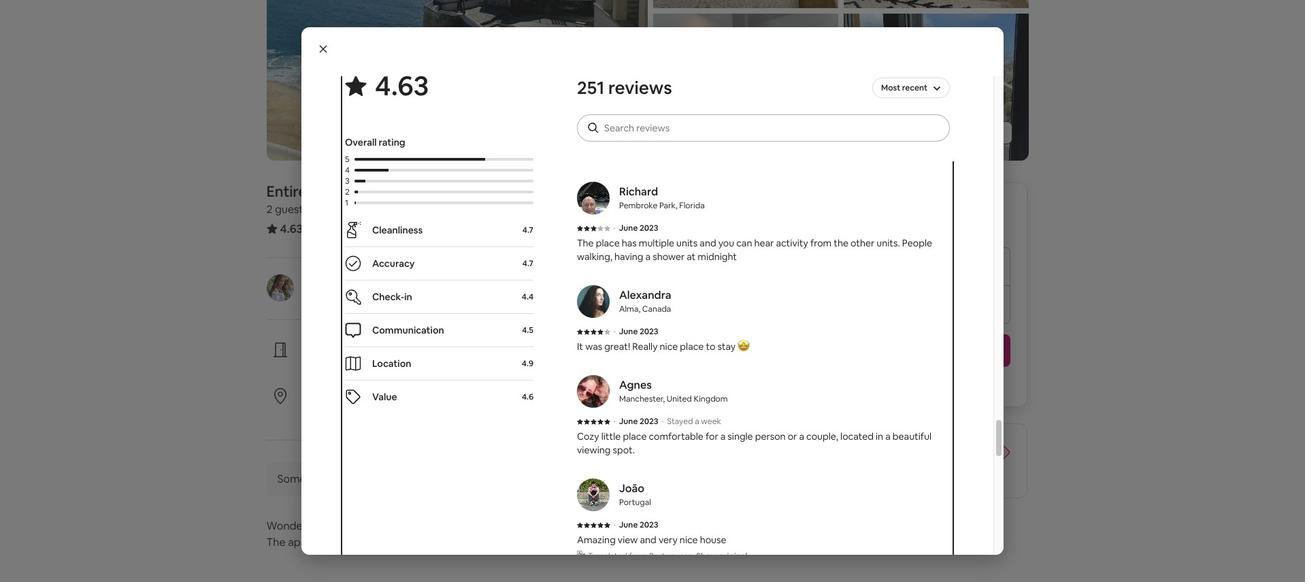 Task type: describe. For each thing, give the bounding box(es) containing it.
a down local
[[706, 106, 711, 118]]

a right your
[[886, 430, 891, 442]]

charged
[[904, 378, 941, 390]]

accuracy
[[372, 257, 415, 270]]

june for richard
[[619, 223, 638, 233]]

show
[[932, 127, 956, 139]]

6
[[310, 291, 316, 303]]

1 left bath
[[411, 202, 416, 216]]

2 for 2
[[345, 187, 350, 197]]

park,
[[660, 200, 678, 211]]

the left avg.
[[838, 453, 855, 468]]

3 june from the top
[[619, 416, 638, 427]]

0 horizontal spatial sitio
[[577, 25, 596, 37]]

overall rating
[[345, 136, 405, 148]]

1 vertical spatial views
[[844, 120, 869, 132]]

0 vertical spatial you
[[857, 38, 873, 50]]

2 horizontal spatial apartment
[[764, 25, 811, 37]]

some
[[277, 472, 306, 486]]

to left "stay" at bottom
[[706, 340, 716, 353]]

1 horizontal spatial i
[[711, 65, 713, 78]]

activity
[[776, 237, 809, 249]]

and up translated from portuguese
[[640, 534, 657, 546]]

🤩
[[738, 340, 750, 353]]

your
[[860, 440, 883, 454]]

some info has been automatically translated.
[[277, 472, 501, 486]]

0 vertical spatial /
[[598, 25, 602, 37]]

too
[[651, 106, 666, 118]]

have!
[[861, 65, 884, 78]]

4.63 dialog
[[302, 0, 1004, 562]]

location
[[372, 357, 411, 370]]

1 bedroom · 1 bed · 1 bath
[[316, 202, 441, 216]]

kingdom
[[694, 393, 728, 404]]

enjoys
[[344, 535, 376, 549]]

multiple
[[639, 237, 675, 249]]

responsive
[[838, 93, 885, 105]]

· up "little" in the bottom left of the page
[[614, 416, 616, 427]]

photos
[[970, 127, 1002, 139]]

5-
[[488, 405, 497, 417]]

cozy little place comfortable for a single person or a couple, located in a beautiful viewing spot.
[[577, 430, 932, 456]]

rua
[[674, 79, 690, 91]]

$75 aud
[[934, 440, 978, 454]]

1 vertical spatial with
[[789, 93, 808, 105]]

the inside wonderful ocean-facing frontline apartment. the apartment enjoys a unique view of the sea and nazareth.
[[267, 535, 286, 549]]

0 horizontal spatial 251
[[311, 221, 328, 236]]

comfortable
[[649, 430, 704, 442]]

rating
[[379, 136, 405, 148]]

seemed
[[613, 106, 649, 118]]

1 down rental
[[316, 202, 320, 216]]

the right rate
[[952, 453, 969, 468]]

would
[[582, 120, 608, 132]]

portuguese
[[649, 551, 693, 562]]

all inside button
[[958, 127, 968, 139]]

place inside cozy little place comfortable for a single person or a couple, located in a beautiful viewing spot.
[[623, 430, 647, 442]]

alexandra image
[[577, 285, 610, 318]]

place left "stay" at bottom
[[680, 340, 704, 353]]

pembroke
[[619, 200, 658, 211]]

the up parking
[[591, 65, 605, 78]]

hear
[[755, 237, 774, 249]]

located
[[841, 430, 874, 442]]

it
[[680, 65, 686, 78]]

the inside the great location 95% of recent guests gave the location a 5-star rating.
[[427, 405, 441, 417]]

0 horizontal spatial !
[[741, 25, 743, 37]]

95%
[[310, 405, 328, 417]]

ocean-
[[322, 519, 357, 533]]

the up locals
[[615, 52, 630, 64]]

of inside the great location 95% of recent guests gave the location a 5-star rating.
[[330, 405, 339, 417]]

the up the lovely,
[[745, 25, 762, 37]]

lovely studio/apartment in sítio da nazaré 2 image 1 image
[[267, 0, 648, 161]]

daniela inside the hosted by daniela 6 years hosting
[[365, 274, 403, 288]]

a right what
[[667, 25, 672, 37]]

12/22/2023 button
[[792, 247, 1011, 285]]

in left old at the right of page
[[822, 25, 829, 37]]

as
[[699, 65, 709, 78]]

entire
[[267, 182, 307, 201]]

said
[[660, 65, 678, 78]]

communication
[[372, 324, 444, 336]]

were
[[739, 93, 761, 105]]

check-
[[332, 341, 367, 355]]

less
[[792, 453, 811, 468]]

a inside the place has multiple units and you can hear activity from the other units. people walking, having a shower at midnight
[[646, 251, 651, 263]]

1 vertical spatial from
[[629, 551, 648, 562]]

better!!)
[[888, 120, 924, 132]]

and inside wonderful ocean-facing frontline apartment. the apartment enjoys a unique view of the sea and nazareth.
[[500, 535, 519, 549]]

house
[[700, 534, 727, 546]]

portugal inside 4.63 dialog
[[619, 497, 651, 508]]

Search reviews, Press 'Enter' to search text field
[[604, 121, 937, 135]]

0 vertical spatial is
[[813, 25, 819, 37]]

complex
[[784, 120, 822, 132]]

wonderful ocean-facing frontline apartment. the apartment enjoys a unique view of the sea and nazareth.
[[267, 519, 570, 549]]

1 vertical spatial on
[[661, 79, 672, 91]]

0 horizontal spatial 251 reviews
[[311, 221, 370, 236]]

1 left 'bed'
[[377, 202, 381, 216]]

you
[[846, 378, 862, 390]]

joão portugal
[[619, 481, 651, 508]]

in left the their
[[752, 120, 760, 132]]

free
[[886, 65, 905, 78]]

or
[[788, 430, 797, 442]]

you inside the place has multiple units and you can hear activity from the other units. people walking, having a shower at midnight
[[719, 237, 735, 249]]

of inside your dates are $75 aud less than the avg. nightly rate of the last 60 days.
[[939, 453, 950, 468]]

lovely studio/apartment in sítio da nazaré 2 image 5 image
[[844, 13, 1029, 161]]

trust
[[713, 52, 735, 64]]

great
[[310, 387, 340, 402]]

lower
[[792, 440, 823, 454]]

the down what
[[645, 38, 662, 50]]

a right for on the bottom right of page
[[721, 430, 726, 442]]

of down local
[[695, 106, 704, 118]]

4.9
[[522, 358, 534, 369]]

4.7 for cleanliness
[[523, 225, 534, 236]]

clean,
[[761, 38, 787, 50]]

in up communication
[[404, 291, 412, 303]]

in down maps
[[774, 65, 781, 78]]

lovely studio/apartment in sítio da nazaré 2 image 3 image
[[653, 13, 838, 161]]

the inside self check-in check yourself in with the lockbox.
[[408, 359, 423, 371]]

viewing
[[577, 444, 611, 456]]

view inside wonderful ocean-facing frontline apartment. the apartment enjoys a unique view of the sea and nazareth.
[[423, 535, 446, 549]]

12/22/2023
[[910, 265, 960, 277]]

check-in
[[372, 291, 412, 303]]

in up 'bed'
[[383, 182, 395, 201]]

0 horizontal spatial was
[[586, 340, 603, 353]]

1 vertical spatial you
[[819, 52, 835, 64]]

0 horizontal spatial views
[[577, 52, 602, 64]]

beach.
[[656, 52, 685, 64]]

was inside sitio / nazare - what a fantastic place ! the apartment is in old town with next level amazing views. the apartment was lovely, clean, had everything you need and had views of the main beach. don't trust apple maps to get you there though - the smiles on the locals faces said it all as i tried to drive in places i shouldn't have! free street parking is available on rua azevedo e sousa ! daniela and paulo and the local team were great with highly responsive comms - nothing seemed too much of a hassle. i would recommend this unit and others in their complex (the views get better!!) to those coming to sitio / nazare!
[[713, 38, 730, 50]]

4
[[345, 165, 350, 176]]

has for info
[[330, 472, 347, 486]]

4.6
[[522, 391, 534, 402]]

4.5
[[522, 325, 534, 336]]

1 had from the left
[[789, 38, 805, 50]]

maps
[[765, 52, 788, 64]]

lower price.
[[792, 440, 855, 454]]

1 horizontal spatial location
[[443, 405, 479, 417]]

a inside the great location 95% of recent guests gave the location a 5-star rating.
[[481, 405, 486, 417]]

little
[[602, 430, 621, 442]]

recommend
[[610, 120, 664, 132]]

0 horizontal spatial unit
[[353, 182, 380, 201]]

alexandra alma, canada
[[619, 288, 672, 315]]

lovely studio/apartment in sítio da nazaré 2 image 4 image
[[844, 0, 1029, 8]]

· right 'bed'
[[406, 202, 409, 216]]

beautiful
[[893, 430, 932, 442]]

1 horizontal spatial sitio
[[651, 133, 670, 146]]

gave
[[403, 405, 425, 417]]

in inside cozy little place comfortable for a single person or a couple, located in a beautiful viewing spot.
[[876, 430, 884, 442]]

apartment.
[[435, 519, 492, 533]]

0 horizontal spatial portugal
[[453, 182, 512, 201]]

· june 2023 for alexandra
[[614, 326, 659, 337]]

and inside the place has multiple units and you can hear activity from the other units. people walking, having a shower at midnight
[[700, 237, 717, 249]]

the inside the place has multiple units and you can hear activity from the other units. people walking, having a shower at midnight
[[834, 237, 849, 249]]

agnes manchester, united kingdom
[[619, 378, 728, 404]]

of up locals
[[604, 52, 613, 64]]

june for alexandra
[[619, 326, 638, 337]]

0 horizontal spatial guests
[[275, 202, 309, 216]]

hosted
[[310, 274, 348, 288]]

the down rua
[[675, 93, 690, 105]]

· left stayed
[[662, 416, 664, 427]]

a right or
[[799, 430, 805, 442]]

fantastic
[[674, 25, 713, 37]]

other
[[851, 237, 875, 249]]

available
[[621, 79, 659, 91]]

1 vertical spatial reviews
[[331, 221, 370, 236]]

host profile picture image
[[267, 274, 294, 302]]

old
[[831, 25, 845, 37]]



Task type: locate. For each thing, give the bounding box(es) containing it.
amazing
[[577, 38, 614, 50]]

- left what
[[637, 25, 641, 37]]

1 vertical spatial was
[[586, 340, 603, 353]]

0 horizontal spatial location
[[342, 387, 383, 402]]

location down "yourself"
[[342, 387, 383, 402]]

2023 up amazing view and very nice house
[[640, 519, 659, 530]]

single
[[728, 430, 753, 442]]

· up amazing
[[614, 519, 616, 530]]

nice for very
[[680, 534, 698, 546]]

joão image
[[577, 479, 610, 511]]

and down next
[[899, 38, 916, 50]]

1 horizontal spatial daniela
[[577, 93, 610, 105]]

0 vertical spatial nice
[[660, 340, 678, 353]]

2 horizontal spatial i
[[814, 65, 816, 78]]

4.63 down 2 guests
[[280, 221, 303, 236]]

manchester,
[[619, 393, 665, 404]]

joão image
[[577, 479, 610, 511]]

days.
[[827, 467, 853, 481]]

views
[[577, 52, 602, 64], [844, 120, 869, 132]]

reviews down bedroom on the top
[[331, 221, 370, 236]]

/ down this
[[672, 133, 676, 146]]

bed
[[384, 202, 404, 216]]

2 june from the top
[[619, 326, 638, 337]]

0 horizontal spatial reviews
[[331, 221, 370, 236]]

2 horizontal spatial -
[[922, 93, 925, 105]]

to down recommend
[[639, 133, 649, 146]]

richard pembroke park, florida
[[619, 184, 705, 211]]

2 guests
[[267, 202, 309, 216]]

2 had from the left
[[918, 38, 935, 50]]

cleanliness
[[372, 224, 423, 236]]

has up having
[[622, 237, 637, 249]]

alexandra image
[[577, 285, 610, 318]]

0 horizontal spatial 4.63
[[280, 221, 303, 236]]

· june 2023 · stayed a week
[[614, 416, 721, 427]]

from right the activity
[[811, 237, 832, 249]]

1 vertical spatial · june 2023
[[614, 326, 659, 337]]

june down pembroke
[[619, 223, 638, 233]]

0 vertical spatial reviews
[[609, 76, 672, 99]]

lockbox.
[[425, 359, 462, 371]]

i right as
[[711, 65, 713, 78]]

· june 2023 down pembroke
[[614, 223, 659, 233]]

self
[[310, 341, 330, 355]]

the inside the place has multiple units and you can hear activity from the other units. people walking, having a shower at midnight
[[577, 237, 594, 249]]

1 horizontal spatial has
[[622, 237, 637, 249]]

place up the walking,
[[596, 237, 620, 249]]

1 inside 4.63 dialog
[[345, 197, 349, 208]]

had down level
[[918, 38, 935, 50]]

unit inside sitio / nazare - what a fantastic place ! the apartment is in old town with next level amazing views. the apartment was lovely, clean, had everything you need and had views of the main beach. don't trust apple maps to get you there though - the smiles on the locals faces said it all as i tried to drive in places i shouldn't have! free street parking is available on rua azevedo e sousa ! daniela and paulo and the local team were great with highly responsive comms - nothing seemed too much of a hassle. i would recommend this unit and others in their complex (the views get better!!) to those coming to sitio / nazare!
[[684, 120, 701, 132]]

0 vertical spatial with
[[872, 25, 891, 37]]

2 4.7 from the top
[[523, 258, 534, 269]]

0 horizontal spatial had
[[789, 38, 805, 50]]

0 horizontal spatial get
[[802, 52, 817, 64]]

very
[[659, 534, 678, 546]]

reviews inside 4.63 dialog
[[609, 76, 672, 99]]

sitio up amazing
[[577, 25, 596, 37]]

apartment down fantastic
[[664, 38, 711, 50]]

251 reviews up seemed
[[577, 76, 672, 99]]

251 reviews inside 4.63 dialog
[[577, 76, 672, 99]]

1 vertical spatial has
[[330, 472, 347, 486]]

units
[[677, 237, 698, 249]]

everything
[[808, 38, 855, 50]]

unit
[[684, 120, 701, 132], [353, 182, 380, 201]]

june up great!
[[619, 326, 638, 337]]

richard image
[[577, 182, 610, 214]]

avg.
[[857, 453, 878, 468]]

2 vertical spatial with
[[387, 359, 406, 371]]

1 4.7 from the top
[[523, 225, 534, 236]]

to up the places at the top of page
[[790, 52, 800, 64]]

with right great
[[789, 93, 808, 105]]

1 vertical spatial 4.7
[[523, 258, 534, 269]]

0 horizontal spatial from
[[629, 551, 648, 562]]

all inside sitio / nazare - what a fantastic place ! the apartment is in old town with next level amazing views. the apartment was lovely, clean, had everything you need and had views of the main beach. don't trust apple maps to get you there though - the smiles on the locals faces said it all as i tried to drive in places i shouldn't have! free street parking is available on rua azevedo e sousa ! daniela and paulo and the local team were great with highly responsive comms - nothing seemed too much of a hassle. i would recommend this unit and others in their complex (the views get better!!) to those coming to sitio / nazare!
[[688, 65, 697, 78]]

1 vertical spatial 251
[[311, 221, 328, 236]]

1 vertical spatial portugal
[[619, 497, 651, 508]]

daniela
[[577, 93, 610, 105], [365, 274, 403, 288]]

2023 up the multiple
[[640, 223, 659, 233]]

1 vertical spatial is
[[612, 79, 619, 91]]

0 horizontal spatial -
[[637, 25, 641, 37]]

june for joão
[[619, 519, 638, 530]]

1 · june 2023 from the top
[[614, 223, 659, 233]]

years
[[318, 291, 341, 303]]

0 horizontal spatial on
[[577, 65, 588, 78]]

daniela inside sitio / nazare - what a fantastic place ! the apartment is in old town with next level amazing views. the apartment was lovely, clean, had everything you need and had views of the main beach. don't trust apple maps to get you there though - the smiles on the locals faces said it all as i tried to drive in places i shouldn't have! free street parking is available on rua azevedo e sousa ! daniela and paulo and the local team were great with highly responsive comms - nothing seemed too much of a hassle. i would recommend this unit and others in their complex (the views get better!!) to those coming to sitio / nazare!
[[577, 93, 610, 105]]

1 vertical spatial get
[[871, 120, 886, 132]]

daniela down parking
[[577, 93, 610, 105]]

all right show
[[958, 127, 968, 139]]

the up the street
[[903, 52, 917, 64]]

view inside 4.63 dialog
[[618, 534, 638, 546]]

2 horizontal spatial you
[[857, 38, 873, 50]]

richard image
[[577, 182, 610, 214]]

cozy
[[577, 430, 599, 442]]

frontline
[[390, 519, 433, 533]]

2023 down manchester,
[[640, 416, 659, 427]]

much
[[668, 106, 693, 118]]

on down said
[[661, 79, 672, 91]]

is
[[813, 25, 819, 37], [612, 79, 619, 91]]

place up spot. at bottom left
[[623, 430, 647, 442]]

0 vertical spatial daniela
[[577, 93, 610, 105]]

the right gave
[[427, 405, 441, 417]]

nice
[[660, 340, 678, 353], [680, 534, 698, 546]]

1 2023 from the top
[[640, 223, 659, 233]]

apartment inside wonderful ocean-facing frontline apartment. the apartment enjoys a unique view of the sea and nazareth.
[[288, 535, 342, 549]]

nothing
[[577, 106, 611, 118]]

view up translated from portuguese
[[618, 534, 638, 546]]

and
[[899, 38, 916, 50], [612, 93, 628, 105], [656, 93, 673, 105], [703, 120, 720, 132], [700, 237, 717, 249], [640, 534, 657, 546], [500, 535, 519, 549]]

/ up amazing
[[598, 25, 602, 37]]

0 vertical spatial unit
[[684, 120, 701, 132]]

1 horizontal spatial /
[[672, 133, 676, 146]]

nazare!
[[678, 133, 711, 146]]

-
[[637, 25, 641, 37], [897, 52, 900, 64], [922, 93, 925, 105]]

· up great!
[[614, 326, 616, 337]]

show all photos button
[[904, 121, 1013, 144]]

4.7
[[523, 225, 534, 236], [523, 258, 534, 269]]

0 vertical spatial was
[[713, 38, 730, 50]]

1 vertical spatial all
[[958, 127, 968, 139]]

the place has multiple units and you can hear activity from the other units. people walking, having a shower at midnight
[[577, 237, 933, 263]]

dates
[[885, 440, 913, 454]]

to
[[790, 52, 800, 64], [738, 65, 748, 78], [926, 120, 935, 132], [639, 133, 649, 146], [706, 340, 716, 353]]

coming
[[604, 133, 637, 146]]

week
[[701, 416, 721, 427]]

star
[[497, 405, 514, 417]]

agnes image
[[577, 375, 610, 408], [577, 375, 610, 408]]

a left week
[[695, 416, 700, 427]]

most recent button
[[873, 76, 950, 99]]

!
[[741, 25, 743, 37], [769, 79, 771, 91]]

tried
[[715, 65, 736, 78]]

a down the multiple
[[646, 251, 651, 263]]

251 reviews down bedroom on the top
[[311, 221, 370, 236]]

2 2023 from the top
[[640, 326, 659, 337]]

a inside wonderful ocean-facing frontline apartment. the apartment enjoys a unique view of the sea and nazareth.
[[379, 535, 385, 549]]

be
[[891, 378, 902, 390]]

1 horizontal spatial had
[[918, 38, 935, 50]]

1 horizontal spatial 2
[[345, 187, 350, 197]]

0 vertical spatial 251
[[577, 76, 605, 99]]

get left better!!)
[[871, 120, 886, 132]]

in left dates
[[876, 430, 884, 442]]

1 horizontal spatial apartment
[[664, 38, 711, 50]]

1 horizontal spatial unit
[[684, 120, 701, 132]]

the left other
[[834, 237, 849, 249]]

0 vertical spatial on
[[577, 65, 588, 78]]

1 vertical spatial !
[[769, 79, 771, 91]]

recent inside the great location 95% of recent guests gave the location a 5-star rating.
[[341, 405, 370, 417]]

0 vertical spatial sitio
[[577, 25, 596, 37]]

info
[[309, 472, 328, 486]]

0 horizontal spatial with
[[387, 359, 406, 371]]

team
[[714, 93, 737, 105]]

a down facing
[[379, 535, 385, 549]]

automatically
[[377, 472, 445, 486]]

0 vertical spatial recent
[[903, 82, 928, 93]]

1 horizontal spatial with
[[789, 93, 808, 105]]

in right "yourself"
[[377, 359, 385, 371]]

great
[[763, 93, 787, 105]]

hosting
[[343, 291, 376, 303]]

had right the clean,
[[789, 38, 805, 50]]

midnight
[[698, 251, 737, 263]]

2 horizontal spatial with
[[872, 25, 891, 37]]

the left lockbox.
[[408, 359, 423, 371]]

2023 for alexandra
[[640, 326, 659, 337]]

0 vertical spatial location
[[342, 387, 383, 402]]

highly
[[810, 93, 836, 105]]

0 vertical spatial -
[[637, 25, 641, 37]]

has for place
[[622, 237, 637, 249]]

4.63 inside 4.63 dialog
[[375, 68, 429, 103]]

0 vertical spatial all
[[688, 65, 697, 78]]

2 vertical spatial · june 2023
[[614, 519, 659, 530]]

1 horizontal spatial is
[[813, 25, 819, 37]]

location left 5-
[[443, 405, 479, 417]]

0 vertical spatial views
[[577, 52, 602, 64]]

3
[[345, 176, 350, 187]]

has inside the place has multiple units and you can hear activity from the other units. people walking, having a shower at midnight
[[622, 237, 637, 249]]

really
[[633, 340, 658, 353]]

the down the apartment.
[[462, 535, 479, 549]]

4 june from the top
[[619, 519, 638, 530]]

from down amazing view and very nice house
[[629, 551, 648, 562]]

0 horizontal spatial all
[[688, 65, 697, 78]]

walking,
[[577, 251, 613, 263]]

a
[[667, 25, 672, 37], [706, 106, 711, 118], [646, 251, 651, 263], [481, 405, 486, 417], [695, 416, 700, 427], [721, 430, 726, 442], [799, 430, 805, 442], [886, 430, 891, 442], [379, 535, 385, 549]]

0 vertical spatial !
[[741, 25, 743, 37]]

0 horizontal spatial is
[[612, 79, 619, 91]]

1 horizontal spatial 4.63
[[375, 68, 429, 103]]

place inside sitio / nazare - what a fantastic place ! the apartment is in old town with next level amazing views. the apartment was lovely, clean, had everything you need and had views of the main beach. don't trust apple maps to get you there though - the smiles on the locals faces said it all as i tried to drive in places i shouldn't have! free street parking is available on rua azevedo e sousa ! daniela and paulo and the local team were great with highly responsive comms - nothing seemed too much of a hassle. i would recommend this unit and others in their complex (the views get better!!) to those coming to sitio / nazare!
[[715, 25, 738, 37]]

apartment up the clean,
[[764, 25, 811, 37]]

facing
[[357, 519, 388, 533]]

· left 'bed'
[[372, 202, 375, 216]]

0 vertical spatial 251 reviews
[[577, 76, 672, 99]]

recent inside dropdown button
[[903, 82, 928, 93]]

2023
[[640, 223, 659, 233], [640, 326, 659, 337], [640, 416, 659, 427], [640, 519, 659, 530]]

with up value
[[387, 359, 406, 371]]

are
[[915, 440, 931, 454]]

1 horizontal spatial !
[[769, 79, 771, 91]]

· up having
[[614, 223, 616, 233]]

· june 2023 for richard
[[614, 223, 659, 233]]

2 up bedroom on the top
[[345, 187, 350, 197]]

and up seemed
[[612, 93, 628, 105]]

than
[[813, 453, 836, 468]]

recent right 95%
[[341, 405, 370, 417]]

1 vertical spatial 4.63
[[280, 221, 303, 236]]

nice right "really"
[[660, 340, 678, 353]]

of right 95%
[[330, 405, 339, 417]]

most
[[882, 82, 901, 93]]

don't
[[687, 52, 711, 64]]

azevedo
[[692, 79, 731, 91]]

0 horizontal spatial daniela
[[365, 274, 403, 288]]

of inside wonderful ocean-facing frontline apartment. the apartment enjoys a unique view of the sea and nazareth.
[[449, 535, 459, 549]]

3 2023 from the top
[[640, 416, 659, 427]]

your dates are $75 aud less than the avg. nightly rate of the last 60 days.
[[792, 440, 978, 481]]

with inside self check-in check yourself in with the lockbox.
[[387, 359, 406, 371]]

1 vertical spatial -
[[897, 52, 900, 64]]

what
[[643, 25, 665, 37]]

1 horizontal spatial you
[[819, 52, 835, 64]]

0 horizontal spatial i
[[577, 120, 580, 132]]

guests down value
[[372, 405, 401, 417]]

nice right very
[[680, 534, 698, 546]]

comms
[[887, 93, 920, 105]]

0 horizontal spatial /
[[598, 25, 602, 37]]

views down amazing
[[577, 52, 602, 64]]

· june 2023 for joão
[[614, 519, 659, 530]]

florida
[[680, 200, 705, 211]]

sitio down this
[[651, 133, 670, 146]]

0 vertical spatial from
[[811, 237, 832, 249]]

on up parking
[[577, 65, 588, 78]]

drive
[[750, 65, 772, 78]]

251 reviews link
[[311, 221, 370, 236]]

1 down 3
[[345, 197, 349, 208]]

apple
[[737, 52, 763, 64]]

· june 2023 up amazing view and very nice house
[[614, 519, 659, 530]]

0 horizontal spatial recent
[[341, 405, 370, 417]]

2 vertical spatial you
[[719, 237, 735, 249]]

1 horizontal spatial all
[[958, 127, 968, 139]]

daniela up check-
[[365, 274, 403, 288]]

2 down entire
[[267, 202, 273, 216]]

view down the frontline
[[423, 535, 446, 549]]

0 vertical spatial 2
[[345, 187, 350, 197]]

views.
[[616, 38, 643, 50]]

- up free
[[897, 52, 900, 64]]

and up too
[[656, 93, 673, 105]]

1 horizontal spatial on
[[661, 79, 672, 91]]

place inside the place has multiple units and you can hear activity from the other units. people walking, having a shower at midnight
[[596, 237, 620, 249]]

1 vertical spatial location
[[443, 405, 479, 417]]

i
[[711, 65, 713, 78], [814, 65, 816, 78], [577, 120, 580, 132]]

1 vertical spatial apartment
[[664, 38, 711, 50]]

1 vertical spatial sitio
[[651, 133, 670, 146]]

the inside wonderful ocean-facing frontline apartment. the apartment enjoys a unique view of the sea and nazareth.
[[462, 535, 479, 549]]

recent
[[903, 82, 928, 93], [341, 405, 370, 417]]

0 vertical spatial · june 2023
[[614, 223, 659, 233]]

to right better!!)
[[926, 120, 935, 132]]

all right it
[[688, 65, 697, 78]]

hosted by daniela 6 years hosting
[[310, 274, 403, 303]]

! up great
[[769, 79, 771, 91]]

2 · june 2023 from the top
[[614, 326, 659, 337]]

1 horizontal spatial views
[[844, 120, 869, 132]]

2023 for richard
[[640, 223, 659, 233]]

1 horizontal spatial view
[[618, 534, 638, 546]]

apartment down wonderful
[[288, 535, 342, 549]]

1 june from the top
[[619, 223, 638, 233]]

value
[[372, 391, 397, 403]]

lovely studio/apartment in sítio da nazaré 2 image 2 image
[[653, 0, 838, 8]]

0 vertical spatial 4.63
[[375, 68, 429, 103]]

1 horizontal spatial -
[[897, 52, 900, 64]]

0 vertical spatial has
[[622, 237, 637, 249]]

from inside the place has multiple units and you can hear activity from the other units. people walking, having a shower at midnight
[[811, 237, 832, 249]]

units.
[[877, 237, 900, 249]]

in up "yourself"
[[367, 341, 376, 355]]

1 horizontal spatial was
[[713, 38, 730, 50]]

251 up nothing
[[577, 76, 605, 99]]

e
[[733, 79, 739, 91]]

60
[[812, 467, 825, 481]]

1 horizontal spatial nice
[[680, 534, 698, 546]]

- right comms
[[922, 93, 925, 105]]

this
[[666, 120, 682, 132]]

0 vertical spatial apartment
[[764, 25, 811, 37]]

0 vertical spatial guests
[[275, 202, 309, 216]]

to down apple at the right of page
[[738, 65, 748, 78]]

place
[[715, 25, 738, 37], [596, 237, 620, 249], [680, 340, 704, 353], [623, 430, 647, 442]]

1 horizontal spatial portugal
[[619, 497, 651, 508]]

nazaré,
[[398, 182, 450, 201]]

3 · june 2023 from the top
[[614, 519, 659, 530]]

translated
[[588, 551, 628, 562]]

guests inside the great location 95% of recent guests gave the location a 5-star rating.
[[372, 405, 401, 417]]

show all photos
[[932, 127, 1002, 139]]

0 horizontal spatial 2
[[267, 202, 273, 216]]

1 vertical spatial nice
[[680, 534, 698, 546]]

1 horizontal spatial 251 reviews
[[577, 76, 672, 99]]

the up the walking,
[[577, 237, 594, 249]]

view
[[618, 534, 638, 546], [423, 535, 446, 549]]

2 inside 4.63 dialog
[[345, 187, 350, 197]]

4 2023 from the top
[[640, 519, 659, 530]]

1 horizontal spatial from
[[811, 237, 832, 249]]

4.7 for accuracy
[[523, 258, 534, 269]]

1 horizontal spatial 251
[[577, 76, 605, 99]]

2023 for joão
[[640, 519, 659, 530]]

rate
[[917, 453, 937, 468]]

1 vertical spatial /
[[672, 133, 676, 146]]

251 inside 4.63 dialog
[[577, 76, 605, 99]]

parking
[[577, 79, 610, 91]]

2 for 2 guests
[[267, 202, 273, 216]]

views right the (the
[[844, 120, 869, 132]]

person
[[755, 430, 786, 442]]

1 vertical spatial 251 reviews
[[311, 221, 370, 236]]

recent down the street
[[903, 82, 928, 93]]

251 down bedroom on the top
[[311, 221, 328, 236]]

nice for really
[[660, 340, 678, 353]]

and down hassle.
[[703, 120, 720, 132]]

1 horizontal spatial reviews
[[609, 76, 672, 99]]

been
[[349, 472, 375, 486]]

! up the lovely,
[[741, 25, 743, 37]]

alma,
[[619, 304, 641, 315]]

june up amazing view and very nice house
[[619, 519, 638, 530]]

2 vertical spatial -
[[922, 93, 925, 105]]

portugal down joão
[[619, 497, 651, 508]]

1 vertical spatial guests
[[372, 405, 401, 417]]



Task type: vqa. For each thing, say whether or not it's contained in the screenshot.
under
no



